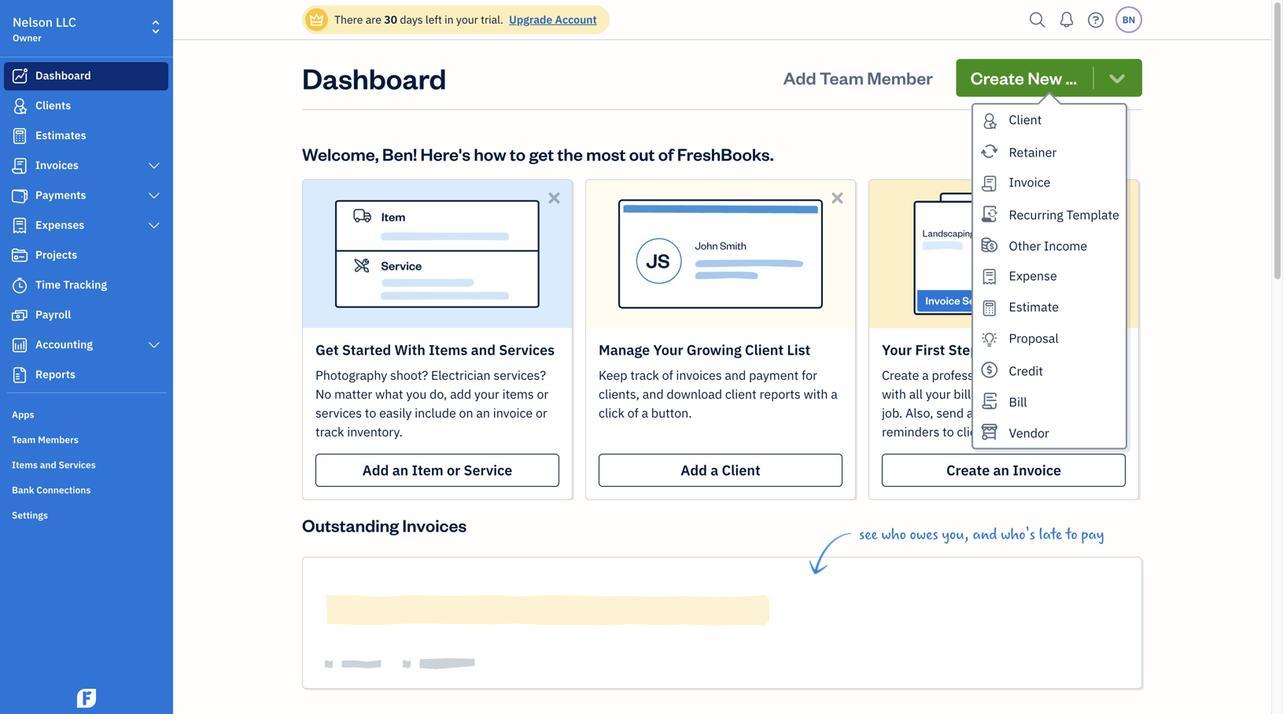Task type: locate. For each thing, give the bounding box(es) containing it.
1 vertical spatial or
[[536, 405, 547, 421]]

expenses
[[35, 218, 84, 232]]

chevron large down image
[[147, 190, 161, 202], [147, 339, 161, 352]]

services up bank connections link
[[59, 459, 96, 471]]

client left list
[[745, 341, 784, 359]]

invoice down retainer on the right top of page
[[1009, 174, 1051, 190]]

items up electrician
[[429, 341, 468, 359]]

for down list
[[802, 367, 817, 384]]

time
[[35, 277, 61, 292]]

bank connections
[[12, 484, 91, 496]]

to up the inventory. at the bottom of the page
[[365, 405, 376, 421]]

1 with from the left
[[804, 386, 828, 402]]

0 vertical spatial client
[[1009, 111, 1042, 128]]

create for create an invoice
[[946, 461, 990, 480]]

create down clients.
[[946, 461, 990, 480]]

chevron large down image up expenses 'link'
[[147, 190, 161, 202]]

0 horizontal spatial services
[[59, 459, 96, 471]]

an right on
[[476, 405, 490, 421]]

chevron large down image for invoices
[[147, 160, 161, 172]]

your right add
[[474, 386, 499, 402]]

of right click
[[628, 405, 639, 421]]

1 horizontal spatial add
[[681, 461, 707, 480]]

0 vertical spatial of
[[658, 143, 674, 165]]

your inside "get started with items and services photography shoot? electrician services? no matter what you do, add your items or services to easily include on an invoice or track inventory."
[[474, 386, 499, 402]]

started
[[342, 341, 391, 359]]

invoices down 'add an item or service' 'link'
[[402, 514, 467, 537]]

your left first
[[882, 341, 912, 359]]

0 vertical spatial items
[[429, 341, 468, 359]]

get
[[315, 341, 339, 359]]

client down client
[[722, 461, 761, 480]]

or down services?
[[536, 405, 547, 421]]

in
[[445, 12, 454, 27], [1047, 367, 1057, 384]]

1 vertical spatial chevron large down image
[[147, 339, 161, 352]]

track inside "get started with items and services photography shoot? electrician services? no matter what you do, add your items or services to easily include on an invoice or track inventory."
[[315, 424, 344, 440]]

0 horizontal spatial track
[[315, 424, 344, 440]]

team left member
[[820, 66, 864, 89]]

timer image
[[10, 278, 29, 293]]

2 vertical spatial or
[[447, 461, 460, 480]]

services
[[499, 341, 555, 359], [59, 459, 96, 471]]

1 horizontal spatial invoices
[[402, 514, 467, 537]]

create new … button
[[956, 59, 1142, 97]]

invoice down vendor
[[1013, 461, 1061, 480]]

an inside 'add an item or service' 'link'
[[392, 461, 409, 480]]

track down services
[[315, 424, 344, 440]]

payment inside "manage your growing client list keep track of invoices and payment for clients, and download client reports with a click of a button."
[[749, 367, 799, 384]]

0 horizontal spatial dismiss image
[[545, 189, 563, 207]]

1 vertical spatial create
[[882, 367, 919, 384]]

retainer button
[[973, 136, 1126, 167]]

items up bank
[[12, 459, 38, 471]]

1 vertical spatial team
[[12, 433, 36, 446]]

2 dismiss image from the left
[[828, 189, 847, 207]]

invoice button
[[973, 167, 1126, 198]]

payroll
[[35, 307, 71, 322]]

invoice
[[1009, 174, 1051, 190], [1013, 461, 1061, 480]]

your
[[653, 341, 683, 359], [882, 341, 912, 359]]

2 vertical spatial of
[[628, 405, 639, 421]]

1 horizontal spatial for
[[1097, 386, 1113, 402]]

create left new
[[971, 66, 1024, 89]]

payments
[[35, 188, 86, 202]]

client
[[1009, 111, 1042, 128], [745, 341, 784, 359], [722, 461, 761, 480]]

1 vertical spatial for
[[1097, 386, 1113, 402]]

1 horizontal spatial dismiss image
[[828, 189, 847, 207]]

1 horizontal spatial team
[[820, 66, 864, 89]]

and down team members
[[40, 459, 56, 471]]

0 horizontal spatial for
[[802, 367, 817, 384]]

to left pay
[[1066, 526, 1078, 544]]

1 horizontal spatial items
[[429, 341, 468, 359]]

0 horizontal spatial your
[[653, 341, 683, 359]]

2 your from the left
[[882, 341, 912, 359]]

bill
[[1009, 394, 1027, 410]]

item
[[412, 461, 444, 480]]

your
[[456, 12, 478, 27], [474, 386, 499, 402], [926, 386, 951, 402]]

invoice up the bill
[[1004, 367, 1044, 384]]

and down 'credit'
[[1017, 386, 1038, 402]]

services inside "get started with items and services photography shoot? electrician services? no matter what you do, add your items or services to easily include on an invoice or track inventory."
[[499, 341, 555, 359]]

dismiss image
[[545, 189, 563, 207], [828, 189, 847, 207]]

out
[[629, 143, 655, 165]]

chevron large down image down payroll link
[[147, 339, 161, 352]]

2 horizontal spatial an
[[993, 461, 1009, 480]]

0 horizontal spatial an
[[392, 461, 409, 480]]

expense image
[[10, 218, 29, 234]]

with up the job.
[[882, 386, 906, 402]]

or right item on the bottom of the page
[[447, 461, 460, 480]]

add inside button
[[783, 66, 816, 89]]

1 vertical spatial payment
[[1031, 405, 1081, 421]]

track right the keep
[[630, 367, 659, 384]]

invoice down items
[[493, 405, 533, 421]]

recurring template button
[[973, 198, 1126, 230]]

expenses link
[[4, 212, 168, 240]]

time
[[988, 386, 1014, 402]]

0 vertical spatial invoices
[[35, 158, 79, 172]]

0 vertical spatial chevron large down image
[[147, 160, 161, 172]]

0 vertical spatial or
[[537, 386, 549, 402]]

welcome, ben! here's how to get the most out of freshbooks.
[[302, 143, 774, 165]]

on
[[459, 405, 473, 421]]

chevron large down image up projects link
[[147, 219, 161, 232]]

clients.
[[957, 424, 998, 440]]

invoices up payments
[[35, 158, 79, 172]]

0 horizontal spatial items
[[12, 459, 38, 471]]

an
[[476, 405, 490, 421], [392, 461, 409, 480], [993, 461, 1009, 480]]

add for add a client
[[681, 461, 707, 480]]

reports link
[[4, 361, 168, 389]]

member
[[867, 66, 933, 89]]

add inside 'link'
[[362, 461, 389, 480]]

an left item on the bottom of the page
[[392, 461, 409, 480]]

1 horizontal spatial an
[[476, 405, 490, 421]]

estimates
[[35, 128, 86, 142]]

an inside "get started with items and services photography shoot? electrician services? no matter what you do, add your items or services to easily include on an invoice or track inventory."
[[476, 405, 490, 421]]

team down 'apps'
[[12, 433, 36, 446]]

items and services link
[[4, 452, 168, 476]]

see who owes you, and who's late to pay
[[859, 526, 1104, 544]]

0 vertical spatial in
[[445, 12, 454, 27]]

recurring template
[[1009, 206, 1119, 223]]

job.
[[882, 405, 903, 421]]

0 vertical spatial team
[[820, 66, 864, 89]]

client up retainer on the right top of page
[[1009, 111, 1042, 128]]

in up expenses
[[1047, 367, 1057, 384]]

2 chevron large down image from the top
[[147, 219, 161, 232]]

estimate button
[[973, 292, 1126, 323]]

0 vertical spatial track
[[630, 367, 659, 384]]

for down seconds
[[1097, 386, 1113, 402]]

for
[[802, 367, 817, 384], [1097, 386, 1113, 402]]

estimates link
[[4, 122, 168, 150]]

left
[[426, 12, 442, 27]]

1 your from the left
[[653, 341, 683, 359]]

or right items
[[537, 386, 549, 402]]

0 vertical spatial create
[[971, 66, 1024, 89]]

clients
[[35, 98, 71, 113]]

crown image
[[308, 11, 325, 28]]

nelson llc owner
[[13, 14, 76, 44]]

you,
[[942, 526, 969, 544]]

1 vertical spatial invoice
[[493, 405, 533, 421]]

chevron large down image
[[147, 160, 161, 172], [147, 219, 161, 232]]

0 horizontal spatial team
[[12, 433, 36, 446]]

1 vertical spatial chevron large down image
[[147, 219, 161, 232]]

getting
[[1034, 341, 1082, 359]]

0 horizontal spatial with
[[804, 386, 828, 402]]

1 vertical spatial items
[[12, 459, 38, 471]]

in inside your first step toward getting paid create a professional invoice in seconds with all your billed time and expenses for a job. also, send automated payment reminders to clients.
[[1047, 367, 1057, 384]]

or
[[537, 386, 549, 402], [536, 405, 547, 421], [447, 461, 460, 480]]

payment up the reports
[[749, 367, 799, 384]]

client inside "manage your growing client list keep track of invoices and payment for clients, and download client reports with a click of a button."
[[745, 341, 784, 359]]

dashboard down are
[[302, 59, 446, 96]]

apps
[[12, 408, 34, 421]]

to inside "get started with items and services photography shoot? electrician services? no matter what you do, add your items or services to easily include on an invoice or track inventory."
[[365, 405, 376, 421]]

payments link
[[4, 182, 168, 210]]

accounting link
[[4, 331, 168, 360]]

1 vertical spatial in
[[1047, 367, 1057, 384]]

1 vertical spatial services
[[59, 459, 96, 471]]

1 vertical spatial track
[[315, 424, 344, 440]]

1 chevron large down image from the top
[[147, 160, 161, 172]]

dashboard inside main element
[[35, 68, 91, 83]]

main element
[[0, 0, 212, 714]]

0 vertical spatial payment
[[749, 367, 799, 384]]

chart image
[[10, 338, 29, 353]]

create an invoice link
[[882, 454, 1126, 487]]

you
[[406, 386, 427, 402]]

create up all
[[882, 367, 919, 384]]

1 chevron large down image from the top
[[147, 190, 161, 202]]

0 vertical spatial for
[[802, 367, 817, 384]]

0 vertical spatial chevron large down image
[[147, 190, 161, 202]]

1 horizontal spatial payment
[[1031, 405, 1081, 421]]

your right all
[[926, 386, 951, 402]]

chevron large down image inside "invoices" link
[[147, 160, 161, 172]]

to down send
[[943, 424, 954, 440]]

for inside your first step toward getting paid create a professional invoice in seconds with all your billed time and expenses for a job. also, send automated payment reminders to clients.
[[1097, 386, 1113, 402]]

see
[[859, 526, 878, 544]]

items inside "link"
[[12, 459, 38, 471]]

dashboard up clients
[[35, 68, 91, 83]]

2 chevron large down image from the top
[[147, 339, 161, 352]]

items
[[429, 341, 468, 359], [12, 459, 38, 471]]

0 horizontal spatial invoices
[[35, 158, 79, 172]]

with right the reports
[[804, 386, 828, 402]]

tracking
[[63, 277, 107, 292]]

chevrondown image
[[1106, 67, 1128, 89]]

credit button
[[973, 355, 1126, 386]]

estimate image
[[10, 128, 29, 144]]

an down clients.
[[993, 461, 1009, 480]]

your up invoices
[[653, 341, 683, 359]]

payment down expenses
[[1031, 405, 1081, 421]]

send
[[936, 405, 964, 421]]

nelson
[[13, 14, 53, 30]]

bn
[[1122, 13, 1135, 26]]

services up services?
[[499, 341, 555, 359]]

owes
[[910, 526, 938, 544]]

services inside "link"
[[59, 459, 96, 471]]

0 horizontal spatial invoice
[[493, 405, 533, 421]]

0 horizontal spatial payment
[[749, 367, 799, 384]]

1 dismiss image from the left
[[545, 189, 563, 207]]

2 vertical spatial create
[[946, 461, 990, 480]]

are
[[366, 12, 382, 27]]

late
[[1039, 526, 1062, 544]]

1 horizontal spatial services
[[499, 341, 555, 359]]

2 with from the left
[[882, 386, 906, 402]]

with
[[395, 341, 425, 359]]

of right out
[[658, 143, 674, 165]]

…
[[1066, 66, 1077, 89]]

1 horizontal spatial invoice
[[1004, 367, 1044, 384]]

1 horizontal spatial with
[[882, 386, 906, 402]]

in right left
[[445, 12, 454, 27]]

and up electrician
[[471, 341, 496, 359]]

create an invoice
[[946, 461, 1061, 480]]

1 horizontal spatial track
[[630, 367, 659, 384]]

members
[[38, 433, 79, 446]]

an inside create an invoice link
[[993, 461, 1009, 480]]

payment
[[749, 367, 799, 384], [1031, 405, 1081, 421]]

2 horizontal spatial add
[[783, 66, 816, 89]]

other income button
[[973, 230, 1126, 261]]

0 horizontal spatial add
[[362, 461, 389, 480]]

1 horizontal spatial your
[[882, 341, 912, 359]]

pay
[[1081, 526, 1104, 544]]

with inside "manage your growing client list keep track of invoices and payment for clients, and download client reports with a click of a button."
[[804, 386, 828, 402]]

of
[[658, 143, 674, 165], [662, 367, 673, 384], [628, 405, 639, 421]]

chevron large down image up payments link
[[147, 160, 161, 172]]

and right you, on the right of the page
[[973, 526, 997, 544]]

to left get
[[510, 143, 526, 165]]

create for create new …
[[971, 66, 1024, 89]]

1 vertical spatial client
[[745, 341, 784, 359]]

create inside dropdown button
[[971, 66, 1024, 89]]

most
[[586, 143, 626, 165]]

0 vertical spatial invoice
[[1004, 367, 1044, 384]]

of left invoices
[[662, 367, 673, 384]]

add team member button
[[769, 59, 947, 97]]

0 vertical spatial invoice
[[1009, 174, 1051, 190]]

apps link
[[4, 402, 168, 426]]

0 vertical spatial services
[[499, 341, 555, 359]]

items
[[502, 386, 534, 402]]

client image
[[10, 98, 29, 114]]

and up client
[[725, 367, 746, 384]]

time tracking
[[35, 277, 107, 292]]

with
[[804, 386, 828, 402], [882, 386, 906, 402]]

1 horizontal spatial in
[[1047, 367, 1057, 384]]

0 horizontal spatial dashboard
[[35, 68, 91, 83]]



Task type: describe. For each thing, give the bounding box(es) containing it.
1 horizontal spatial dashboard
[[302, 59, 446, 96]]

1 vertical spatial invoices
[[402, 514, 467, 537]]

paid
[[1086, 341, 1115, 359]]

30
[[384, 12, 397, 27]]

all
[[909, 386, 923, 402]]

expense button
[[973, 261, 1126, 292]]

electrician
[[431, 367, 491, 384]]

no
[[315, 386, 331, 402]]

create inside your first step toward getting paid create a professional invoice in seconds with all your billed time and expenses for a job. also, send automated payment reminders to clients.
[[882, 367, 919, 384]]

automated
[[967, 405, 1028, 421]]

to inside your first step toward getting paid create a professional invoice in seconds with all your billed time and expenses for a job. also, send automated payment reminders to clients.
[[943, 424, 954, 440]]

0 horizontal spatial in
[[445, 12, 454, 27]]

new
[[1028, 66, 1062, 89]]

chevron large down image for accounting
[[147, 339, 161, 352]]

the
[[557, 143, 583, 165]]

reports
[[760, 386, 801, 402]]

add a client
[[681, 461, 761, 480]]

get
[[529, 143, 554, 165]]

expenses
[[1041, 386, 1094, 402]]

vendor
[[1009, 425, 1049, 441]]

invoices inside main element
[[35, 158, 79, 172]]

settings link
[[4, 503, 168, 526]]

inventory.
[[347, 424, 403, 440]]

project image
[[10, 248, 29, 264]]

dismiss image
[[1112, 189, 1130, 207]]

how
[[474, 143, 506, 165]]

services?
[[494, 367, 546, 384]]

and inside "get started with items and services photography shoot? electrician services? no matter what you do, add your items or services to easily include on an invoice or track inventory."
[[471, 341, 496, 359]]

your first step toward getting paid create a professional invoice in seconds with all your billed time and expenses for a job. also, send automated payment reminders to clients.
[[882, 341, 1123, 440]]

payment inside your first step toward getting paid create a professional invoice in seconds with all your billed time and expenses for a job. also, send automated payment reminders to clients.
[[1031, 405, 1081, 421]]

llc
[[56, 14, 76, 30]]

team members
[[12, 433, 79, 446]]

notifications image
[[1054, 4, 1079, 35]]

get started with items and services photography shoot? electrician services? no matter what you do, add your items or services to easily include on an invoice or track inventory.
[[315, 341, 555, 440]]

estimate
[[1009, 299, 1059, 315]]

other income
[[1009, 237, 1087, 254]]

search image
[[1025, 8, 1050, 32]]

1 vertical spatial of
[[662, 367, 673, 384]]

manage
[[599, 341, 650, 359]]

an for your first step toward getting paid
[[993, 461, 1009, 480]]

ben!
[[382, 143, 417, 165]]

projects
[[35, 247, 77, 262]]

create new …
[[971, 66, 1077, 89]]

there
[[334, 12, 363, 27]]

income
[[1044, 237, 1087, 254]]

template
[[1066, 206, 1119, 223]]

vendor button
[[973, 417, 1126, 448]]

payment image
[[10, 188, 29, 204]]

manage your growing client list keep track of invoices and payment for clients, and download client reports with a click of a button.
[[599, 341, 838, 421]]

your inside your first step toward getting paid create a professional invoice in seconds with all your billed time and expenses for a job. also, send automated payment reminders to clients.
[[882, 341, 912, 359]]

1 vertical spatial invoice
[[1013, 461, 1061, 480]]

toward
[[982, 341, 1031, 359]]

add team member
[[783, 66, 933, 89]]

dashboard link
[[4, 62, 168, 90]]

track inside "manage your growing client list keep track of invoices and payment for clients, and download client reports with a click of a button."
[[630, 367, 659, 384]]

your inside "manage your growing client list keep track of invoices and payment for clients, and download client reports with a click of a button."
[[653, 341, 683, 359]]

service
[[464, 461, 512, 480]]

freshbooks.
[[677, 143, 774, 165]]

and up button.
[[643, 386, 664, 402]]

team inside add team member button
[[820, 66, 864, 89]]

easily
[[379, 405, 412, 421]]

step
[[949, 341, 979, 359]]

clients,
[[599, 386, 640, 402]]

client button
[[973, 105, 1126, 136]]

other
[[1009, 237, 1041, 254]]

credit
[[1009, 363, 1043, 379]]

dashboard image
[[10, 68, 29, 84]]

growing
[[687, 341, 742, 359]]

matter
[[334, 386, 372, 402]]

chevron large down image for payments
[[147, 190, 161, 202]]

add for add team member
[[783, 66, 816, 89]]

add
[[450, 386, 471, 402]]

billed
[[954, 386, 985, 402]]

or inside 'link'
[[447, 461, 460, 480]]

upgrade account link
[[506, 12, 597, 27]]

proposal button
[[973, 323, 1126, 355]]

invoice inside "get started with items and services photography shoot? electrician services? no matter what you do, add your items or services to easily include on an invoice or track inventory."
[[493, 405, 533, 421]]

upgrade
[[509, 12, 552, 27]]

team inside the team members link
[[12, 433, 36, 446]]

welcome,
[[302, 143, 379, 165]]

list
[[787, 341, 811, 359]]

first
[[915, 341, 945, 359]]

invoices
[[676, 367, 722, 384]]

also,
[[906, 405, 933, 421]]

expense
[[1009, 267, 1057, 284]]

outstanding invoices
[[302, 514, 467, 537]]

add a client link
[[599, 454, 843, 487]]

invoice inside your first step toward getting paid create a professional invoice in seconds with all your billed time and expenses for a job. also, send automated payment reminders to clients.
[[1004, 367, 1044, 384]]

for inside "manage your growing client list keep track of invoices and payment for clients, and download client reports with a click of a button."
[[802, 367, 817, 384]]

items and services
[[12, 459, 96, 471]]

bank connections link
[[4, 478, 168, 501]]

recurring
[[1009, 206, 1063, 223]]

client inside button
[[1009, 111, 1042, 128]]

freshbooks image
[[74, 689, 99, 708]]

dismiss image for manage your growing client list
[[828, 189, 847, 207]]

dismiss image for get started with items and services
[[545, 189, 563, 207]]

retainer
[[1009, 144, 1057, 160]]

items inside "get started with items and services photography shoot? electrician services? no matter what you do, add your items or services to easily include on an invoice or track inventory."
[[429, 341, 468, 359]]

include
[[415, 405, 456, 421]]

click
[[599, 405, 625, 421]]

client
[[725, 386, 757, 402]]

and inside your first step toward getting paid create a professional invoice in seconds with all your billed time and expenses for a job. also, send automated payment reminders to clients.
[[1017, 386, 1038, 402]]

your inside your first step toward getting paid create a professional invoice in seconds with all your billed time and expenses for a job. also, send automated payment reminders to clients.
[[926, 386, 951, 402]]

invoice image
[[10, 158, 29, 174]]

go to help image
[[1083, 8, 1109, 32]]

proposal
[[1009, 330, 1059, 347]]

your left "trial."
[[456, 12, 478, 27]]

button.
[[651, 405, 692, 421]]

and inside "link"
[[40, 459, 56, 471]]

invoices link
[[4, 152, 168, 180]]

shoot?
[[390, 367, 428, 384]]

who's
[[1001, 526, 1035, 544]]

payroll link
[[4, 301, 168, 330]]

do,
[[430, 386, 447, 402]]

report image
[[10, 367, 29, 383]]

trial.
[[481, 12, 503, 27]]

with inside your first step toward getting paid create a professional invoice in seconds with all your billed time and expenses for a job. also, send automated payment reminders to clients.
[[882, 386, 906, 402]]

connections
[[36, 484, 91, 496]]

chevron large down image for expenses
[[147, 219, 161, 232]]

2 vertical spatial client
[[722, 461, 761, 480]]

an for get started with items and services
[[392, 461, 409, 480]]

money image
[[10, 308, 29, 323]]

invoice inside button
[[1009, 174, 1051, 190]]

outstanding
[[302, 514, 399, 537]]

add for add an item or service
[[362, 461, 389, 480]]

services
[[315, 405, 362, 421]]

add an item or service link
[[315, 454, 559, 487]]

photography
[[315, 367, 387, 384]]



Task type: vqa. For each thing, say whether or not it's contained in the screenshot.


